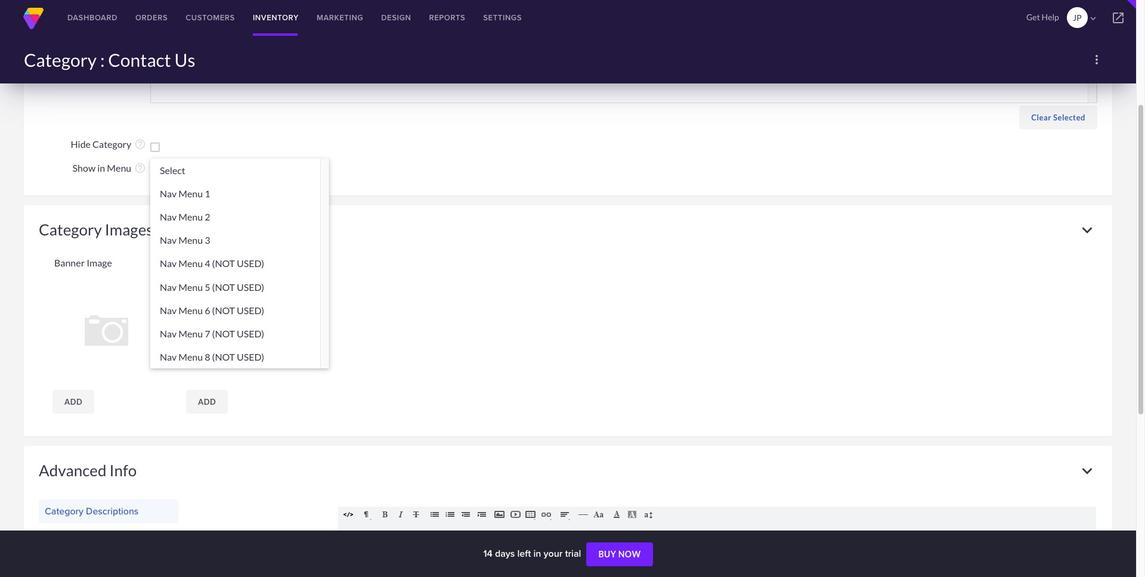 Task type: describe. For each thing, give the bounding box(es) containing it.
menu for nav menu 3
[[179, 235, 203, 246]]

contact
[[108, 49, 171, 70]]

category : contact us
[[24, 49, 195, 70]]

add link for subcategory
[[186, 390, 228, 414]]

used) for nav menu 8 (not used)
[[237, 352, 264, 363]]

(not for 6
[[212, 305, 235, 316]]

more_vert
[[1090, 53, 1105, 67]]

design
[[382, 12, 411, 23]]

products
[[188, 25, 226, 36]]

engine
[[77, 532, 106, 546]]

jp
[[1074, 13, 1082, 23]]

descriptions
[[86, 505, 139, 518]]

used) for nav menu 7 (not used)
[[237, 328, 264, 340]]

about us
[[188, 15, 227, 26]]

used) for nav menu 5 (not used)
[[237, 281, 264, 293]]

subcategory image
[[188, 257, 268, 268]]

subcategory for subcategory of help_outline
[[69, 57, 121, 68]]

nav for nav menu 4 (not used)
[[160, 258, 177, 269]]

nav for nav menu 5 (not used)
[[160, 281, 177, 293]]

14 days left in your trial
[[484, 547, 584, 561]]

subcategory for subcategory image
[[188, 257, 240, 268]]

3
[[205, 235, 210, 246]]

inventory
[[253, 12, 299, 23]]

nav menu 1
[[160, 188, 210, 199]]

category descriptions
[[45, 505, 139, 518]]

menu for nav menu 2
[[179, 211, 203, 223]]


[[311, 162, 323, 175]]

used) for nav menu 4 (not used)
[[237, 258, 264, 269]]

show in menu help_outline
[[73, 162, 146, 174]]

orders
[[135, 12, 168, 23]]

info
[[109, 461, 137, 480]]

images
[[105, 220, 153, 239]]

menu for nav menu 7 (not used)
[[179, 328, 203, 340]]

nav for nav menu 8 (not used)
[[160, 352, 177, 363]]

advanced info
[[39, 461, 137, 480]]

get help
[[1027, 12, 1060, 22]]

nav menu 3
[[160, 235, 210, 246]]

category for images
[[39, 220, 102, 239]]

menu for nav menu 1
[[179, 188, 203, 199]]

add for subcategory
[[198, 397, 216, 407]]

buy now link
[[587, 543, 653, 567]]

your
[[544, 547, 563, 561]]

nav menu 8 (not used)
[[160, 352, 264, 363]]

hide category help_outline
[[71, 139, 146, 151]]

1 horizontal spatial us
[[216, 15, 227, 26]]

menu inside show in menu help_outline
[[107, 162, 131, 174]]

show
[[73, 162, 96, 174]]

clear selected
[[1032, 113, 1086, 122]]

reports
[[429, 12, 466, 23]]

add link for banner
[[53, 390, 94, 414]]

5
[[205, 281, 210, 293]]

7
[[205, 328, 210, 340]]

now
[[619, 550, 641, 560]]

nav for nav menu 2
[[160, 211, 177, 223]]

settings
[[484, 12, 522, 23]]

about
[[188, 15, 213, 26]]

help_outline inside show in menu help_outline
[[134, 162, 146, 174]]


[[1112, 11, 1126, 25]]

image for subcategory image
[[242, 257, 268, 268]]



Task type: vqa. For each thing, say whether or not it's contained in the screenshot.
Add link
yes



Task type: locate. For each thing, give the bounding box(es) containing it.
1 vertical spatial expand_more
[[1078, 461, 1098, 481]]

2 add link from the left
[[186, 390, 228, 414]]

3 nav from the top
[[160, 235, 177, 246]]

add for banner
[[64, 397, 82, 407]]

search engine optimization link
[[45, 529, 172, 549]]

add link
[[53, 390, 94, 414], [186, 390, 228, 414]]

select
[[160, 164, 185, 176]]

more_vert button
[[1086, 48, 1109, 72]]

menu for nav menu 8 (not used)
[[179, 352, 203, 363]]

 link
[[1101, 0, 1137, 36]]

3 help_outline from the top
[[134, 162, 146, 174]]

clear selected link
[[1020, 106, 1098, 129]]

menu left "2"
[[179, 211, 203, 223]]

hide
[[71, 139, 91, 150]]

used) right "6"
[[237, 305, 264, 316]]

3 used) from the top
[[237, 305, 264, 316]]

0 horizontal spatial in
[[97, 162, 105, 174]]

2 used) from the top
[[237, 281, 264, 293]]

us
[[216, 15, 227, 26], [175, 49, 195, 70]]

menu left 8
[[179, 352, 203, 363]]

subcategory left of
[[69, 57, 121, 68]]

nav
[[160, 188, 177, 199], [160, 211, 177, 223], [160, 235, 177, 246], [160, 258, 177, 269], [160, 281, 177, 293], [160, 305, 177, 316], [160, 328, 177, 340], [160, 352, 177, 363]]

advanced
[[39, 461, 107, 480]]

(not for 7
[[212, 328, 235, 340]]

help_outline for hide category help_outline
[[134, 139, 146, 151]]

help_outline for subcategory of help_outline
[[134, 57, 146, 69]]

(not right "6"
[[212, 305, 235, 316]]

category for descriptions
[[45, 505, 84, 518]]

(not right "7"
[[212, 328, 235, 340]]

nav for nav menu 1
[[160, 188, 177, 199]]

nav down select
[[160, 188, 177, 199]]

0 horizontal spatial add
[[64, 397, 82, 407]]

2 expand_more from the top
[[1078, 461, 1098, 481]]

1
[[205, 188, 210, 199]]

1 vertical spatial help_outline
[[134, 139, 146, 151]]

nav down nav menu 2
[[160, 235, 177, 246]]

2 help_outline from the top
[[134, 139, 146, 151]]

category for :
[[24, 49, 97, 70]]

1 used) from the top
[[237, 258, 264, 269]]

0 vertical spatial expand_more
[[1078, 220, 1098, 240]]

1 nav from the top
[[160, 188, 177, 199]]

image right 4
[[242, 257, 268, 268]]

help_outline up show in menu help_outline
[[134, 139, 146, 151]]

:
[[100, 49, 105, 70]]

get
[[1027, 12, 1041, 22]]

menu left 3
[[179, 235, 203, 246]]

(not for 5
[[212, 281, 235, 293]]

nav menu 4 (not used)
[[160, 258, 264, 269]]

(not for 8
[[212, 352, 235, 363]]

1 image from the left
[[87, 257, 112, 268]]

left
[[518, 547, 531, 561]]

nav for nav menu 3
[[160, 235, 177, 246]]

nav left "6"
[[160, 305, 177, 316]]

add
[[64, 397, 82, 407], [198, 397, 216, 407]]

menu left "6"
[[179, 305, 203, 316]]

0 horizontal spatial us
[[175, 49, 195, 70]]

1 help_outline from the top
[[134, 57, 146, 69]]

marketing
[[317, 12, 364, 23]]

nav menu 5 (not used)
[[160, 281, 264, 293]]

2 image from the left
[[242, 257, 268, 268]]

subcategory
[[69, 57, 121, 68], [188, 257, 240, 268]]

1 horizontal spatial in
[[534, 547, 542, 561]]

1 horizontal spatial image
[[242, 257, 268, 268]]

nav for nav menu 7 (not used)
[[160, 328, 177, 340]]

0 horizontal spatial subcategory
[[69, 57, 121, 68]]

search engine optimization
[[45, 532, 162, 546]]

(not right 4
[[212, 258, 235, 269]]

menu left 4
[[179, 258, 203, 269]]

category up show in menu help_outline
[[93, 139, 131, 150]]

2 nav from the top
[[160, 211, 177, 223]]

category inside hide category help_outline
[[93, 139, 131, 150]]

(not right 5
[[212, 281, 235, 293]]

used) right "7"
[[237, 328, 264, 340]]

category up banner
[[39, 220, 102, 239]]

used) down subcategory image
[[237, 281, 264, 293]]

trial
[[565, 547, 582, 561]]

subcategory of help_outline
[[69, 57, 146, 69]]

nav up nav menu 3
[[160, 211, 177, 223]]

banner
[[54, 257, 85, 268]]

help_outline inside hide category help_outline
[[134, 139, 146, 151]]

clear
[[1032, 113, 1052, 122]]

1 horizontal spatial add
[[198, 397, 216, 407]]

nav menu 2
[[160, 211, 210, 223]]

2
[[205, 211, 210, 223]]

dashboard link
[[58, 0, 127, 36]]

nav down nav menu 3
[[160, 258, 177, 269]]

us down products
[[175, 49, 195, 70]]

4 (not from the top
[[212, 328, 235, 340]]

menu for nav menu 4 (not used)
[[179, 258, 203, 269]]

help_outline right of
[[134, 57, 146, 69]]

help_outline left select
[[134, 162, 146, 174]]

1 expand_more from the top
[[1078, 220, 1098, 240]]

image right banner
[[87, 257, 112, 268]]

nav for nav menu 6 (not used)
[[160, 305, 177, 316]]

in right show
[[97, 162, 105, 174]]

buy now
[[599, 550, 641, 560]]

selected
[[1054, 113, 1086, 122]]

of
[[123, 57, 131, 68]]

expand_more for advanced info
[[1078, 461, 1098, 481]]

4
[[205, 258, 210, 269]]

2 add from the left
[[198, 397, 216, 407]]

used) for nav menu 6 (not used)
[[237, 305, 264, 316]]

expand_more
[[1078, 220, 1098, 240], [1078, 461, 1098, 481]]

optimization
[[108, 532, 162, 546]]

search
[[45, 532, 74, 546]]

customers
[[186, 12, 235, 23]]

nav menu 6 (not used)
[[160, 305, 264, 316]]

image for banner image
[[87, 257, 112, 268]]

2 (not from the top
[[212, 281, 235, 293]]

expand_more for category images
[[1078, 220, 1098, 240]]

6
[[205, 305, 210, 316]]

0 vertical spatial in
[[97, 162, 105, 174]]

3 (not from the top
[[212, 305, 235, 316]]

1 add link from the left
[[53, 390, 94, 414]]

subcategory down 3
[[188, 257, 240, 268]]

us right the about
[[216, 15, 227, 26]]

menu left "7"
[[179, 328, 203, 340]]

0 horizontal spatial add link
[[53, 390, 94, 414]]

nav left 5
[[160, 281, 177, 293]]

5 (not from the top
[[212, 352, 235, 363]]

menu left 5
[[179, 281, 203, 293]]

0 vertical spatial us
[[216, 15, 227, 26]]

5 nav from the top
[[160, 281, 177, 293]]

menu
[[107, 162, 131, 174], [179, 188, 203, 199], [179, 211, 203, 223], [179, 235, 203, 246], [179, 258, 203, 269], [179, 281, 203, 293], [179, 305, 203, 316], [179, 328, 203, 340], [179, 352, 203, 363]]

1 horizontal spatial add link
[[186, 390, 228, 414]]

0 vertical spatial help_outline
[[134, 57, 146, 69]]

in
[[97, 162, 105, 174], [534, 547, 542, 561]]

menu left 1
[[179, 188, 203, 199]]

5 used) from the top
[[237, 352, 264, 363]]

nav left "7"
[[160, 328, 177, 340]]

used) right 4
[[237, 258, 264, 269]]

2 vertical spatial help_outline
[[134, 162, 146, 174]]

days
[[495, 547, 515, 561]]

nav menu 7 (not used)
[[160, 328, 264, 340]]

buy
[[599, 550, 617, 560]]

used)
[[237, 258, 264, 269], [237, 281, 264, 293], [237, 305, 264, 316], [237, 328, 264, 340], [237, 352, 264, 363]]

subcategory inside subcategory of help_outline
[[69, 57, 121, 68]]

nav left 8
[[160, 352, 177, 363]]

category left :
[[24, 49, 97, 70]]

help_outline inside subcategory of help_outline
[[134, 57, 146, 69]]

6 nav from the top
[[160, 305, 177, 316]]

(not right 8
[[212, 352, 235, 363]]

7 nav from the top
[[160, 328, 177, 340]]

category descriptions link
[[45, 502, 172, 522]]

4 nav from the top
[[160, 258, 177, 269]]

category images
[[39, 220, 153, 239]]

image
[[87, 257, 112, 268], [242, 257, 268, 268]]

1 horizontal spatial subcategory
[[188, 257, 240, 268]]

help
[[1042, 12, 1060, 22]]

dashboard
[[67, 12, 118, 23]]

menu down hide category help_outline at the top left
[[107, 162, 131, 174]]

0 vertical spatial subcategory
[[69, 57, 121, 68]]

4 used) from the top
[[237, 328, 264, 340]]

menu for nav menu 5 (not used)
[[179, 281, 203, 293]]

category
[[24, 49, 97, 70], [93, 139, 131, 150], [39, 220, 102, 239], [45, 505, 84, 518]]

in right left
[[534, 547, 542, 561]]

help_outline
[[134, 57, 146, 69], [134, 139, 146, 151], [134, 162, 146, 174]]

1 vertical spatial us
[[175, 49, 195, 70]]


[[1089, 13, 1099, 24]]

0 horizontal spatial image
[[87, 257, 112, 268]]

(not
[[212, 258, 235, 269], [212, 281, 235, 293], [212, 305, 235, 316], [212, 328, 235, 340], [212, 352, 235, 363]]

banner image
[[54, 257, 112, 268]]

(not for 4
[[212, 258, 235, 269]]

1 vertical spatial subcategory
[[188, 257, 240, 268]]

8 nav from the top
[[160, 352, 177, 363]]

1 vertical spatial in
[[534, 547, 542, 561]]

category up search
[[45, 505, 84, 518]]

in inside show in menu help_outline
[[97, 162, 105, 174]]

14
[[484, 547, 493, 561]]

menu for nav menu 6 (not used)
[[179, 305, 203, 316]]

8
[[205, 352, 210, 363]]

used) right 8
[[237, 352, 264, 363]]

1 (not from the top
[[212, 258, 235, 269]]

1 add from the left
[[64, 397, 82, 407]]



